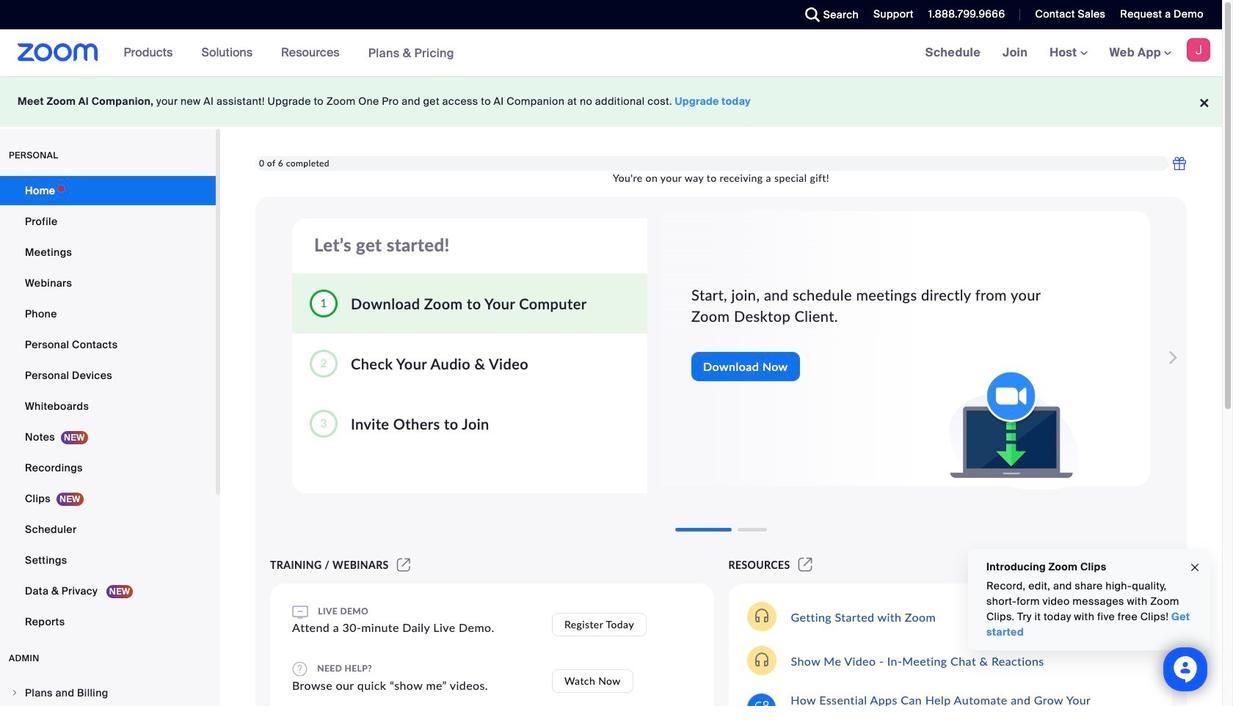 Task type: vqa. For each thing, say whether or not it's contained in the screenshot.
Increase
no



Task type: describe. For each thing, give the bounding box(es) containing it.
profile picture image
[[1187, 38, 1210, 62]]

1 window new image from the left
[[395, 559, 413, 572]]

next image
[[1161, 344, 1181, 373]]

product information navigation
[[113, 29, 465, 77]]

2 window new image from the left
[[796, 559, 815, 572]]

personal menu menu
[[0, 176, 216, 639]]



Task type: locate. For each thing, give the bounding box(es) containing it.
right image
[[10, 689, 19, 698]]

window new image
[[395, 559, 413, 572], [796, 559, 815, 572]]

zoom logo image
[[18, 43, 98, 62]]

footer
[[0, 76, 1222, 127]]

1 horizontal spatial window new image
[[796, 559, 815, 572]]

banner
[[0, 29, 1222, 77]]

close image
[[1189, 560, 1201, 576]]

menu item
[[0, 680, 216, 707]]

meetings navigation
[[914, 29, 1222, 77]]

0 horizontal spatial window new image
[[395, 559, 413, 572]]



